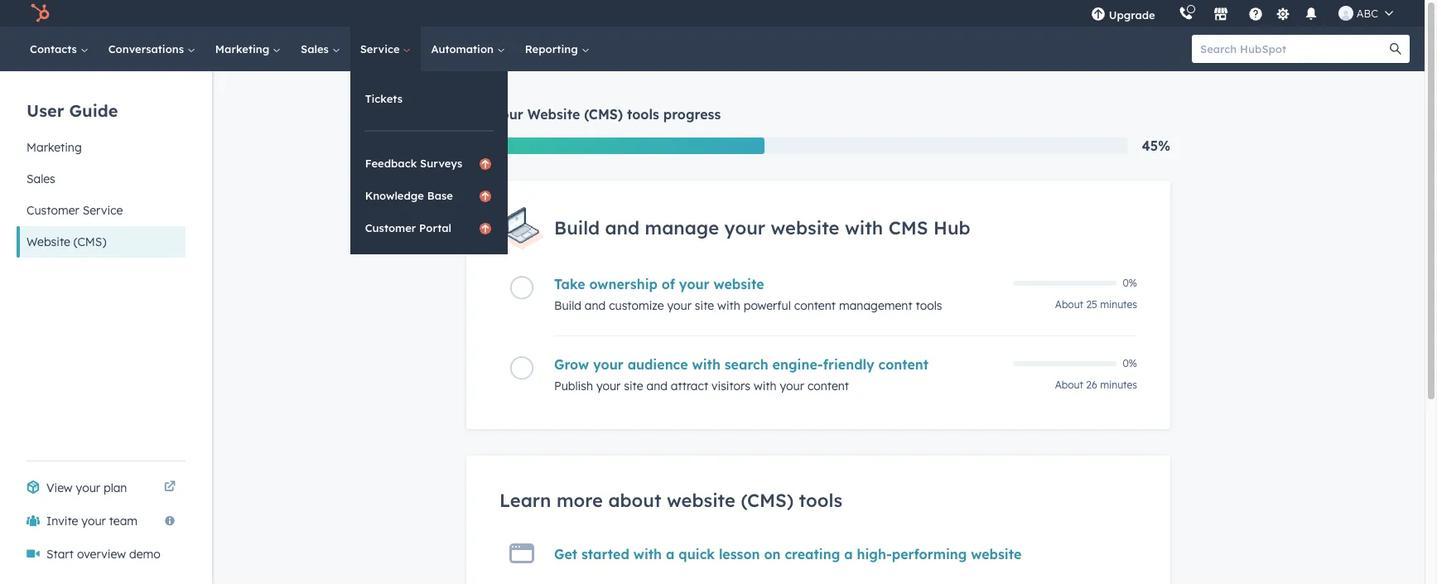 Task type: locate. For each thing, give the bounding box(es) containing it.
contacts link
[[20, 27, 98, 71]]

grow your audience with search engine-friendly content button
[[554, 356, 1003, 373]]

marketing
[[215, 42, 273, 56], [27, 140, 82, 155]]

manage
[[645, 217, 719, 240]]

1 horizontal spatial customer
[[365, 221, 416, 234]]

tools right management
[[916, 298, 942, 313]]

website down customer service
[[27, 234, 70, 249]]

brad klo image
[[1339, 6, 1354, 21]]

engine-
[[773, 356, 823, 373]]

content down friendly
[[808, 378, 849, 393]]

tools up your website (cms) tools progress progress bar
[[627, 106, 659, 123]]

site inside take ownership of your website build and customize your site with powerful content management tools
[[695, 298, 714, 313]]

1 vertical spatial site
[[624, 378, 643, 393]]

0 vertical spatial about
[[1055, 298, 1084, 310]]

1 vertical spatial minutes
[[1100, 378, 1138, 391]]

marketing down user
[[27, 140, 82, 155]]

ownership
[[589, 276, 658, 292]]

upgrade image
[[1091, 7, 1106, 22]]

build
[[554, 217, 600, 240], [554, 298, 581, 313]]

1 horizontal spatial a
[[844, 546, 853, 562]]

with
[[845, 217, 883, 240], [718, 298, 740, 313], [692, 356, 721, 373], [754, 378, 777, 393], [634, 546, 662, 562]]

0%
[[1123, 277, 1138, 289], [1123, 357, 1138, 369]]

2 minutes from the top
[[1100, 378, 1138, 391]]

0 vertical spatial site
[[695, 298, 714, 313]]

service
[[360, 42, 403, 56], [83, 203, 123, 218]]

conversations link
[[98, 27, 205, 71]]

1 vertical spatial service
[[83, 203, 123, 218]]

1 vertical spatial 0%
[[1123, 357, 1138, 369]]

about
[[1055, 298, 1084, 310], [1055, 378, 1084, 391]]

1 vertical spatial about
[[1055, 378, 1084, 391]]

minutes right the 26
[[1100, 378, 1138, 391]]

service link
[[350, 27, 421, 71]]

build down take
[[554, 298, 581, 313]]

1 0% from the top
[[1123, 277, 1138, 289]]

and up ownership
[[605, 217, 640, 240]]

start
[[46, 547, 74, 562]]

customer inside button
[[27, 203, 79, 218]]

1 vertical spatial and
[[585, 298, 606, 313]]

high-
[[857, 546, 892, 562]]

get
[[554, 546, 578, 562]]

take
[[554, 276, 585, 292]]

(cms) down customer service button on the left of the page
[[74, 234, 106, 249]]

0% up about 26 minutes
[[1123, 357, 1138, 369]]

upgrade
[[1109, 8, 1156, 22]]

take ownership of your website build and customize your site with powerful content management tools
[[554, 276, 942, 313]]

1 vertical spatial build
[[554, 298, 581, 313]]

0 vertical spatial minutes
[[1100, 298, 1138, 310]]

customer
[[27, 203, 79, 218], [365, 221, 416, 234]]

about left 25
[[1055, 298, 1084, 310]]

1 horizontal spatial site
[[695, 298, 714, 313]]

notifications button
[[1297, 0, 1325, 27]]

abc button
[[1329, 0, 1403, 27]]

marketing button
[[17, 132, 186, 163]]

and down audience
[[647, 378, 668, 393]]

service up tickets
[[360, 42, 403, 56]]

content
[[794, 298, 836, 313], [879, 356, 929, 373], [808, 378, 849, 393]]

content inside take ownership of your website build and customize your site with powerful content management tools
[[794, 298, 836, 313]]

grow
[[554, 356, 589, 373]]

(cms) up your website (cms) tools progress progress bar
[[584, 106, 623, 123]]

customer up website (cms)
[[27, 203, 79, 218]]

demo
[[129, 547, 161, 562]]

minutes right 25
[[1100, 298, 1138, 310]]

marketing left sales link
[[215, 42, 273, 56]]

1 horizontal spatial tools
[[799, 489, 843, 512]]

minutes
[[1100, 298, 1138, 310], [1100, 378, 1138, 391]]

0 horizontal spatial sales
[[27, 171, 55, 186]]

2 vertical spatial and
[[647, 378, 668, 393]]

a left the "quick" at the left bottom
[[666, 546, 675, 562]]

0 horizontal spatial customer
[[27, 203, 79, 218]]

0 vertical spatial customer
[[27, 203, 79, 218]]

build up take
[[554, 217, 600, 240]]

website inside take ownership of your website build and customize your site with powerful content management tools
[[714, 276, 764, 292]]

website up the "quick" at the left bottom
[[667, 489, 736, 512]]

1 horizontal spatial service
[[360, 42, 403, 56]]

customer service
[[27, 203, 123, 218]]

website inside button
[[27, 234, 70, 249]]

your website (cms) tools progress progress bar
[[466, 138, 764, 154]]

0 vertical spatial build
[[554, 217, 600, 240]]

2 horizontal spatial tools
[[916, 298, 942, 313]]

your
[[493, 106, 523, 123]]

website
[[528, 106, 580, 123], [27, 234, 70, 249]]

your down engine-
[[780, 378, 804, 393]]

content right friendly
[[879, 356, 929, 373]]

0 vertical spatial tools
[[627, 106, 659, 123]]

search image
[[1390, 43, 1402, 55]]

publish
[[554, 378, 593, 393]]

content down take ownership of your website button
[[794, 298, 836, 313]]

your left team
[[81, 514, 106, 529]]

service up website (cms) button
[[83, 203, 123, 218]]

25
[[1087, 298, 1098, 310]]

2 vertical spatial (cms)
[[741, 489, 794, 512]]

2 build from the top
[[554, 298, 581, 313]]

link opens in a new window image
[[164, 481, 176, 494]]

sales up customer service
[[27, 171, 55, 186]]

0 vertical spatial 0%
[[1123, 277, 1138, 289]]

2 vertical spatial content
[[808, 378, 849, 393]]

help image
[[1248, 7, 1263, 22]]

a
[[666, 546, 675, 562], [844, 546, 853, 562]]

Search HubSpot search field
[[1192, 35, 1395, 63]]

site left "powerful"
[[695, 298, 714, 313]]

site down audience
[[624, 378, 643, 393]]

1 vertical spatial sales
[[27, 171, 55, 186]]

1 horizontal spatial (cms)
[[584, 106, 623, 123]]

(cms)
[[584, 106, 623, 123], [74, 234, 106, 249], [741, 489, 794, 512]]

start overview demo
[[46, 547, 161, 562]]

tools inside take ownership of your website build and customize your site with powerful content management tools
[[916, 298, 942, 313]]

about left the 26
[[1055, 378, 1084, 391]]

0 vertical spatial website
[[528, 106, 580, 123]]

with inside take ownership of your website build and customize your site with powerful content management tools
[[718, 298, 740, 313]]

1 vertical spatial tools
[[916, 298, 942, 313]]

menu
[[1079, 0, 1405, 27]]

and
[[605, 217, 640, 240], [585, 298, 606, 313], [647, 378, 668, 393]]

(cms) inside button
[[74, 234, 106, 249]]

1 horizontal spatial sales
[[301, 42, 332, 56]]

1 a from the left
[[666, 546, 675, 562]]

1 vertical spatial customer
[[365, 221, 416, 234]]

0% up about 25 minutes
[[1123, 277, 1138, 289]]

1 vertical spatial website
[[27, 234, 70, 249]]

with up attract
[[692, 356, 721, 373]]

guide
[[69, 100, 118, 121]]

1 minutes from the top
[[1100, 298, 1138, 310]]

1 about from the top
[[1055, 298, 1084, 310]]

about
[[608, 489, 662, 512]]

settings image
[[1276, 7, 1291, 22]]

customer portal link
[[350, 212, 508, 244]]

0 vertical spatial service
[[360, 42, 403, 56]]

2 0% from the top
[[1123, 357, 1138, 369]]

1 build from the top
[[554, 217, 600, 240]]

website up "powerful"
[[714, 276, 764, 292]]

minutes for grow your audience with search engine-friendly content
[[1100, 378, 1138, 391]]

0 horizontal spatial (cms)
[[74, 234, 106, 249]]

calling icon image
[[1179, 7, 1194, 22]]

2 horizontal spatial (cms)
[[741, 489, 794, 512]]

with left cms
[[845, 217, 883, 240]]

and down take
[[585, 298, 606, 313]]

knowledge
[[365, 189, 424, 202]]

progress
[[663, 106, 721, 123]]

customer down knowledge
[[365, 221, 416, 234]]

and inside grow your audience with search engine-friendly content publish your site and attract visitors with your content
[[647, 378, 668, 393]]

website up take ownership of your website button
[[771, 217, 840, 240]]

2 about from the top
[[1055, 378, 1084, 391]]

(cms) up on
[[741, 489, 794, 512]]

your right publish
[[596, 378, 621, 393]]

tickets
[[365, 92, 403, 105]]

get started with a quick lesson on creating a high-performing website link
[[554, 546, 1022, 562]]

0 horizontal spatial marketing
[[27, 140, 82, 155]]

link opens in a new window image
[[164, 478, 176, 498]]

visitors
[[712, 378, 751, 393]]

sales right marketing link
[[301, 42, 332, 56]]

tools
[[627, 106, 659, 123], [916, 298, 942, 313], [799, 489, 843, 512]]

your website (cms) tools progress
[[493, 106, 721, 123]]

sales inside button
[[27, 171, 55, 186]]

with right started
[[634, 546, 662, 562]]

0 horizontal spatial website
[[27, 234, 70, 249]]

powerful
[[744, 298, 791, 313]]

0 horizontal spatial service
[[83, 203, 123, 218]]

hubspot image
[[30, 3, 50, 23]]

with left "powerful"
[[718, 298, 740, 313]]

45%
[[1142, 138, 1171, 154]]

0% for grow your audience with search engine-friendly content
[[1123, 357, 1138, 369]]

tools up creating
[[799, 489, 843, 512]]

minutes for take ownership of your website
[[1100, 298, 1138, 310]]

1 horizontal spatial marketing
[[215, 42, 273, 56]]

0 horizontal spatial a
[[666, 546, 675, 562]]

0 vertical spatial content
[[794, 298, 836, 313]]

26
[[1086, 378, 1098, 391]]

1 vertical spatial (cms)
[[74, 234, 106, 249]]

2 a from the left
[[844, 546, 853, 562]]

hub
[[934, 217, 971, 240]]

1 vertical spatial marketing
[[27, 140, 82, 155]]

view
[[46, 481, 73, 495]]

website
[[771, 217, 840, 240], [714, 276, 764, 292], [667, 489, 736, 512], [971, 546, 1022, 562]]

notifications image
[[1304, 7, 1319, 22]]

help button
[[1242, 0, 1270, 27]]

1 horizontal spatial website
[[528, 106, 580, 123]]

a left high-
[[844, 546, 853, 562]]

0 horizontal spatial site
[[624, 378, 643, 393]]

0 horizontal spatial tools
[[627, 106, 659, 123]]

customer inside service menu
[[365, 221, 416, 234]]

invite your team
[[46, 514, 138, 529]]

knowledge base link
[[350, 180, 508, 211]]

1 vertical spatial content
[[879, 356, 929, 373]]

website right the your
[[528, 106, 580, 123]]

sales
[[301, 42, 332, 56], [27, 171, 55, 186]]



Task type: describe. For each thing, give the bounding box(es) containing it.
customize
[[609, 298, 664, 313]]

reporting
[[525, 42, 581, 56]]

reporting link
[[515, 27, 599, 71]]

user guide
[[27, 100, 118, 121]]

take ownership of your website button
[[554, 276, 1003, 292]]

your inside button
[[81, 514, 106, 529]]

service inside "link"
[[360, 42, 403, 56]]

0 vertical spatial sales
[[301, 42, 332, 56]]

more
[[557, 489, 603, 512]]

feedback
[[365, 157, 417, 170]]

customer for customer service
[[27, 203, 79, 218]]

sales link
[[291, 27, 350, 71]]

and inside take ownership of your website build and customize your site with powerful content management tools
[[585, 298, 606, 313]]

overview
[[77, 547, 126, 562]]

customer service button
[[17, 195, 186, 226]]

performing
[[892, 546, 967, 562]]

search button
[[1382, 35, 1410, 63]]

website (cms)
[[27, 234, 106, 249]]

automation link
[[421, 27, 515, 71]]

service menu
[[350, 71, 508, 254]]

automation
[[431, 42, 497, 56]]

on
[[764, 546, 781, 562]]

team
[[109, 514, 138, 529]]

customer portal
[[365, 221, 452, 234]]

0 vertical spatial marketing
[[215, 42, 273, 56]]

view your plan
[[46, 481, 127, 495]]

start overview demo link
[[17, 538, 186, 571]]

2 vertical spatial tools
[[799, 489, 843, 512]]

hubspot link
[[20, 3, 62, 23]]

site inside grow your audience with search engine-friendly content publish your site and attract visitors with your content
[[624, 378, 643, 393]]

management
[[839, 298, 913, 313]]

knowledge base
[[365, 189, 453, 202]]

get started with a quick lesson on creating a high-performing website
[[554, 546, 1022, 562]]

cms
[[889, 217, 928, 240]]

website right performing
[[971, 546, 1022, 562]]

contacts
[[30, 42, 80, 56]]

surveys
[[420, 157, 462, 170]]

invite
[[46, 514, 78, 529]]

abc
[[1357, 7, 1379, 20]]

user
[[27, 100, 64, 121]]

build inside take ownership of your website build and customize your site with powerful content management tools
[[554, 298, 581, 313]]

attract
[[671, 378, 708, 393]]

base
[[427, 189, 453, 202]]

sales button
[[17, 163, 186, 195]]

with down grow your audience with search engine-friendly content button
[[754, 378, 777, 393]]

about for grow your audience with search engine-friendly content
[[1055, 378, 1084, 391]]

conversations
[[108, 42, 187, 56]]

feedback surveys
[[365, 157, 462, 170]]

about 25 minutes
[[1055, 298, 1138, 310]]

customer for customer portal
[[365, 221, 416, 234]]

of
[[662, 276, 675, 292]]

grow your audience with search engine-friendly content publish your site and attract visitors with your content
[[554, 356, 929, 393]]

marketing link
[[205, 27, 291, 71]]

calling icon button
[[1172, 2, 1200, 24]]

your right of
[[679, 276, 710, 292]]

your right manage
[[725, 217, 766, 240]]

0 vertical spatial (cms)
[[584, 106, 623, 123]]

marketplaces button
[[1204, 0, 1238, 27]]

portal
[[419, 221, 452, 234]]

0 vertical spatial and
[[605, 217, 640, 240]]

friendly
[[823, 356, 875, 373]]

about for take ownership of your website
[[1055, 298, 1084, 310]]

lesson
[[719, 546, 760, 562]]

view your plan link
[[17, 471, 186, 505]]

started
[[582, 546, 630, 562]]

feedback surveys link
[[350, 147, 508, 179]]

tickets link
[[350, 83, 508, 114]]

quick
[[679, 546, 715, 562]]

user guide views element
[[17, 71, 186, 258]]

marketing inside button
[[27, 140, 82, 155]]

website (cms) button
[[17, 226, 186, 258]]

creating
[[785, 546, 840, 562]]

learn
[[500, 489, 551, 512]]

plan
[[103, 481, 127, 495]]

invite your team button
[[17, 505, 186, 538]]

settings link
[[1273, 5, 1294, 22]]

your right grow
[[593, 356, 624, 373]]

marketplaces image
[[1214, 7, 1228, 22]]

build and manage your website with cms hub
[[554, 217, 971, 240]]

0% for take ownership of your website
[[1123, 277, 1138, 289]]

your left plan
[[76, 481, 100, 495]]

audience
[[628, 356, 688, 373]]

your down of
[[667, 298, 692, 313]]

search
[[725, 356, 769, 373]]

service inside button
[[83, 203, 123, 218]]

learn more about website (cms) tools
[[500, 489, 843, 512]]

menu containing abc
[[1079, 0, 1405, 27]]

about 26 minutes
[[1055, 378, 1138, 391]]



Task type: vqa. For each thing, say whether or not it's contained in the screenshot.
bottommost Sales
yes



